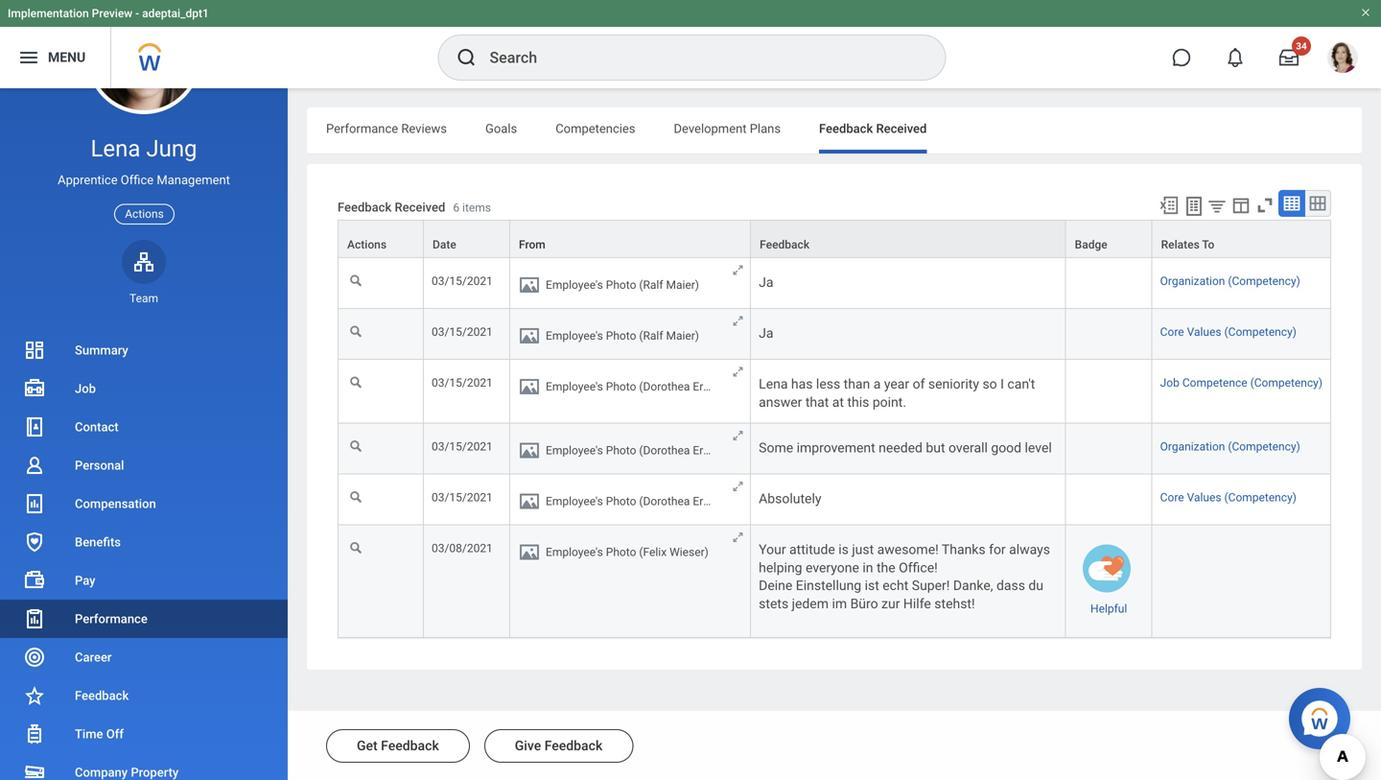 Task type: describe. For each thing, give the bounding box(es) containing it.
job image
[[23, 377, 46, 400]]

navigation pane region
[[0, 0, 288, 780]]

time
[[75, 727, 103, 741]]

good
[[992, 440, 1022, 456]]

level
[[1025, 440, 1052, 456]]

your attitude is just awesome! thanks for always helping everyone in the office! deine einstellung ist echt super! danke, dass du stets jedem im büro zur hilfe stehst!
[[759, 542, 1054, 612]]

super!
[[912, 578, 950, 594]]

ist
[[865, 578, 880, 594]]

tab list containing performance reviews
[[307, 107, 1363, 154]]

development plans
[[674, 121, 781, 136]]

image image for employee's photo (dorothea ernst) cell for lena
[[518, 375, 541, 398]]

summary
[[75, 343, 128, 357]]

get
[[357, 738, 378, 754]]

1 photo from the top
[[606, 278, 637, 292]]

off
[[106, 727, 124, 741]]

03/08/2021
[[432, 542, 493, 555]]

lena for lena jung
[[91, 135, 140, 162]]

photo inside absolutely row
[[606, 495, 637, 508]]

3 employee's photo (dorothea ernst) cell from the top
[[510, 475, 751, 525]]

preview
[[92, 7, 133, 20]]

can't
[[1008, 376, 1036, 392]]

close environment banner image
[[1361, 7, 1372, 18]]

menu
[[48, 50, 86, 65]]

table image
[[1283, 194, 1302, 213]]

some improvement needed but overall good level row
[[338, 424, 1332, 475]]

some
[[759, 440, 794, 456]]

i
[[1001, 376, 1005, 392]]

grow image for 5th image from the bottom
[[731, 314, 746, 328]]

export to worksheets image
[[1183, 195, 1206, 218]]

give feedback button
[[484, 729, 634, 763]]

image image for employee's photo (dorothea ernst) cell for some
[[518, 439, 541, 462]]

than
[[844, 376, 871, 392]]

search image
[[455, 46, 478, 69]]

03/15/2021 for sixth image from the bottom of the page
[[432, 275, 493, 288]]

office!
[[899, 560, 938, 576]]

property
[[131, 765, 179, 780]]

career link
[[0, 638, 288, 676]]

performance for performance reviews
[[326, 121, 398, 136]]

so
[[983, 376, 998, 392]]

implementation
[[8, 7, 89, 20]]

benefits
[[75, 535, 121, 549]]

employee's photo (dorothea ernst) for some
[[546, 444, 724, 457]]

employee's photo (dorothea ernst) cell for some
[[510, 424, 751, 475]]

company
[[75, 765, 128, 780]]

development
[[674, 121, 747, 136]]

view team image
[[132, 250, 155, 273]]

benefits image
[[23, 531, 46, 554]]

employee's photo (dorothea ernst) for lena
[[546, 380, 724, 393]]

awesome!
[[878, 542, 939, 558]]

time off link
[[0, 715, 288, 753]]

organization for ja
[[1161, 275, 1226, 288]]

zur
[[882, 596, 900, 612]]

(competency) for absolutely
[[1225, 491, 1297, 504]]

(ralf for organization
[[639, 278, 664, 292]]

adeptai_dpt1
[[142, 7, 209, 20]]

at
[[833, 394, 844, 410]]

has
[[792, 376, 813, 392]]

expand table image
[[1309, 194, 1328, 213]]

thanks
[[942, 542, 986, 558]]

compensation
[[75, 497, 156, 511]]

employee's for employee's photo (dorothea ernst) cell for some
[[546, 444, 603, 457]]

from
[[519, 238, 546, 251]]

employee's photo (ralf maier) for core values (competency)
[[546, 329, 699, 343]]

from button
[[510, 221, 751, 257]]

employee's for employee's photo (dorothea ernst) cell for lena
[[546, 380, 603, 393]]

einstellung
[[796, 578, 862, 594]]

lena jung
[[91, 135, 197, 162]]

2 ja row from the top
[[338, 309, 1332, 360]]

menu banner
[[0, 0, 1382, 88]]

benefits link
[[0, 523, 288, 561]]

jedem
[[792, 596, 829, 612]]

ernst) inside absolutely row
[[693, 495, 724, 508]]

feedback received 6 items
[[338, 200, 491, 214]]

core values (competency) for ja
[[1161, 325, 1297, 339]]

34 button
[[1268, 36, 1312, 79]]

personal link
[[0, 446, 288, 485]]

ernst) for lena
[[693, 380, 724, 393]]

organization (competency) link for some improvement needed but overall good level
[[1161, 440, 1301, 453]]

(competency) for lena has less than a year of seniority so i can't answer that at this point.
[[1251, 376, 1323, 390]]

but
[[926, 440, 946, 456]]

list containing summary
[[0, 331, 288, 780]]

core for ja
[[1161, 325, 1185, 339]]

time off image
[[23, 723, 46, 746]]

point.
[[873, 394, 907, 410]]

performance image
[[23, 607, 46, 630]]

lena for lena has less than a year of seniority so i can't answer that at this point.
[[759, 376, 788, 392]]

apprentice
[[58, 173, 118, 187]]

büro
[[851, 596, 879, 612]]

get feedback
[[357, 738, 439, 754]]

compensation link
[[0, 485, 288, 523]]

ja for core
[[759, 325, 774, 341]]

for
[[989, 542, 1006, 558]]

ernst) for some
[[693, 444, 724, 457]]

performance for performance
[[75, 612, 148, 626]]

03/15/2021 for 5th image from the bottom
[[432, 325, 493, 339]]

seniority
[[929, 376, 980, 392]]

the
[[877, 560, 896, 576]]

pay link
[[0, 561, 288, 600]]

actions button inside navigation pane region
[[114, 204, 174, 224]]

reviews
[[401, 121, 447, 136]]

everyone
[[806, 560, 860, 576]]

select to filter grid data image
[[1207, 196, 1228, 216]]

employee's photo (ralf maier) for organization (competency)
[[546, 278, 699, 292]]

helping
[[759, 560, 803, 576]]

fullscreen image
[[1255, 195, 1276, 216]]

relates to
[[1162, 238, 1215, 251]]

pay
[[75, 573, 95, 588]]

performance link
[[0, 600, 288, 638]]

export to excel image
[[1159, 195, 1180, 216]]

office
[[121, 173, 154, 187]]

relates to button
[[1153, 221, 1331, 257]]

feedback image
[[23, 684, 46, 707]]

photo inside cell
[[606, 546, 637, 559]]

overall
[[949, 440, 988, 456]]

core values (competency) for absolutely
[[1161, 491, 1297, 504]]

pay image
[[23, 569, 46, 592]]

is
[[839, 542, 849, 558]]

grow image inside employee's photo (felix wieser) cell
[[731, 530, 746, 545]]

feedback inside tab list
[[819, 121, 873, 136]]

organization (competency) for some improvement needed but overall good level
[[1161, 440, 1301, 453]]

summary link
[[0, 331, 288, 369]]

6
[[453, 201, 460, 214]]

03/15/2021 for image inside lena has less than a year of seniority so i can't answer that at this point. "row"
[[432, 376, 493, 390]]

im
[[832, 596, 847, 612]]

competencies
[[556, 121, 636, 136]]

organization (competency) for ja
[[1161, 275, 1301, 288]]

jung
[[146, 135, 197, 162]]

2 image image from the top
[[518, 324, 541, 347]]

career
[[75, 650, 112, 664]]

get feedback button
[[326, 729, 470, 763]]

year
[[885, 376, 910, 392]]

job for job competence (competency)
[[1161, 376, 1180, 390]]

deine
[[759, 578, 793, 594]]

actions inside navigation pane region
[[125, 207, 164, 221]]

(competency) for ja
[[1225, 325, 1297, 339]]



Task type: vqa. For each thing, say whether or not it's contained in the screenshot.
Relates To
yes



Task type: locate. For each thing, give the bounding box(es) containing it.
2 03/15/2021 from the top
[[432, 325, 493, 339]]

organization (competency) down job competence (competency)
[[1161, 440, 1301, 453]]

employee's photo (ralf maier) cell for core values (competency)
[[510, 309, 751, 360]]

1 grow image from the top
[[731, 263, 746, 277]]

03/15/2021 for image in the absolutely row
[[432, 491, 493, 504]]

employee's for third employee's photo (dorothea ernst) cell from the top
[[546, 495, 603, 508]]

5 03/15/2021 from the top
[[432, 491, 493, 504]]

1 core values (competency) from the top
[[1161, 325, 1297, 339]]

date
[[433, 238, 457, 251]]

date column header
[[424, 220, 510, 259]]

1 horizontal spatial actions
[[347, 238, 387, 251]]

absolutely row
[[338, 475, 1332, 525]]

03/15/2021 inside lena has less than a year of seniority so i can't answer that at this point. "row"
[[432, 376, 493, 390]]

feedback button
[[751, 221, 1066, 257]]

0 vertical spatial performance
[[326, 121, 398, 136]]

values
[[1188, 325, 1222, 339], [1188, 491, 1222, 504]]

0 vertical spatial row
[[338, 220, 1332, 259]]

0 vertical spatial organization
[[1161, 275, 1226, 288]]

less
[[816, 376, 841, 392]]

actions button down "apprentice office management"
[[114, 204, 174, 224]]

1 vertical spatial core values (competency)
[[1161, 491, 1297, 504]]

just
[[852, 542, 874, 558]]

helpful
[[1091, 602, 1128, 616]]

employee's inside some improvement needed but overall good level row
[[546, 444, 603, 457]]

1 vertical spatial lena
[[759, 376, 788, 392]]

1 vertical spatial ernst)
[[693, 444, 724, 457]]

stets
[[759, 596, 789, 612]]

inbox large image
[[1280, 48, 1299, 67]]

actions button
[[114, 204, 174, 224], [339, 221, 423, 257]]

organization (competency) link inside some improvement needed but overall good level row
[[1161, 440, 1301, 453]]

grow image for sixth image from the bottom of the page
[[731, 263, 746, 277]]

job up contact
[[75, 381, 96, 396]]

3 ernst) from the top
[[693, 495, 724, 508]]

1 employee's photo (dorothea ernst) from the top
[[546, 380, 724, 393]]

03/15/2021 inside absolutely row
[[432, 491, 493, 504]]

5 employee's from the top
[[546, 495, 603, 508]]

0 vertical spatial grow image
[[731, 263, 746, 277]]

1 vertical spatial maier)
[[666, 329, 699, 343]]

(felix
[[639, 546, 667, 559]]

date button
[[424, 221, 510, 257]]

feedback received
[[819, 121, 927, 136]]

job
[[1161, 376, 1180, 390], [75, 381, 96, 396]]

employee's photo (felix wieser) cell
[[510, 525, 751, 638]]

core for absolutely
[[1161, 491, 1185, 504]]

personal image
[[23, 454, 46, 477]]

0 horizontal spatial actions button
[[114, 204, 174, 224]]

0 vertical spatial received
[[877, 121, 927, 136]]

1 grow image from the top
[[731, 365, 746, 379]]

company property image
[[23, 761, 46, 780]]

lena has less than a year of seniority so i can't answer that at this point.
[[759, 376, 1039, 410]]

2 vertical spatial grow image
[[731, 429, 746, 443]]

2 ja from the top
[[759, 325, 774, 341]]

image image inside lena has less than a year of seniority so i can't answer that at this point. "row"
[[518, 375, 541, 398]]

badge
[[1075, 238, 1108, 251]]

du
[[1029, 578, 1044, 594]]

organization (competency) link down to
[[1161, 275, 1301, 288]]

1 vertical spatial performance
[[75, 612, 148, 626]]

1 vertical spatial organization (competency) link
[[1161, 440, 1301, 453]]

contact image
[[23, 415, 46, 439]]

1 vertical spatial employee's photo (ralf maier)
[[546, 329, 699, 343]]

core values (competency) link for ja
[[1161, 325, 1297, 339]]

cell
[[1067, 258, 1153, 309], [1067, 309, 1153, 360], [1067, 360, 1153, 424], [1067, 424, 1153, 475], [1067, 475, 1153, 525], [1153, 525, 1332, 638]]

1 core values (competency) link from the top
[[1161, 325, 1297, 339]]

2 grow image from the top
[[731, 314, 746, 328]]

(dorothea inside lena has less than a year of seniority so i can't answer that at this point. "row"
[[639, 380, 690, 393]]

organization inside some improvement needed but overall good level row
[[1161, 440, 1226, 453]]

34
[[1297, 40, 1308, 52]]

2 ernst) from the top
[[693, 444, 724, 457]]

job inside job link
[[75, 381, 96, 396]]

grow image inside employee's photo (dorothea ernst) cell
[[731, 429, 746, 443]]

feedback
[[819, 121, 873, 136], [338, 200, 392, 214], [760, 238, 810, 251], [75, 688, 129, 703], [381, 738, 439, 754], [545, 738, 603, 754]]

job link
[[0, 369, 288, 408]]

1 employee's photo (ralf maier) cell from the top
[[510, 258, 751, 309]]

lena up answer on the bottom of the page
[[759, 376, 788, 392]]

give feedback
[[515, 738, 603, 754]]

1 horizontal spatial job
[[1161, 376, 1180, 390]]

ja row down feedback popup button
[[338, 258, 1332, 309]]

(dorothea for some
[[639, 444, 690, 457]]

1 vertical spatial grow image
[[731, 479, 746, 494]]

1 employee's from the top
[[546, 278, 603, 292]]

0 vertical spatial (ralf
[[639, 278, 664, 292]]

1 vertical spatial organization (competency)
[[1161, 440, 1301, 453]]

grow image
[[731, 263, 746, 277], [731, 314, 746, 328], [731, 429, 746, 443]]

(dorothea inside absolutely row
[[639, 495, 690, 508]]

0 horizontal spatial job
[[75, 381, 96, 396]]

row containing your attitude is just awesome! thanks for always helping everyone in the office!
[[338, 525, 1332, 638]]

team
[[130, 292, 158, 305]]

6 image image from the top
[[518, 541, 541, 564]]

1 maier) from the top
[[666, 278, 699, 292]]

organization
[[1161, 275, 1226, 288], [1161, 440, 1226, 453]]

organization (competency) inside some improvement needed but overall good level row
[[1161, 440, 1301, 453]]

actions down feedback received 6 items
[[347, 238, 387, 251]]

3 employee's photo (dorothea ernst) from the top
[[546, 495, 724, 508]]

organization down relates to
[[1161, 275, 1226, 288]]

2 photo from the top
[[606, 329, 637, 343]]

click to view/edit grid preferences image
[[1231, 195, 1252, 216]]

some improvement needed but overall good level
[[759, 440, 1052, 456]]

1 horizontal spatial actions button
[[339, 221, 423, 257]]

row containing actions
[[338, 220, 1332, 259]]

employee's photo (dorothea ernst) inside absolutely row
[[546, 495, 724, 508]]

contact
[[75, 420, 119, 434]]

lena up office
[[91, 135, 140, 162]]

photo
[[606, 278, 637, 292], [606, 329, 637, 343], [606, 380, 637, 393], [606, 444, 637, 457], [606, 495, 637, 508], [606, 546, 637, 559]]

values inside ja row
[[1188, 325, 1222, 339]]

2 employee's from the top
[[546, 329, 603, 343]]

job inside lena has less than a year of seniority so i can't answer that at this point. "row"
[[1161, 376, 1180, 390]]

5 photo from the top
[[606, 495, 637, 508]]

2 row from the top
[[338, 525, 1332, 638]]

(dorothea inside some improvement needed but overall good level row
[[639, 444, 690, 457]]

team lena jung element
[[122, 291, 166, 306]]

actions button down feedback received 6 items
[[339, 221, 423, 257]]

job left competence at the top right of page
[[1161, 376, 1180, 390]]

0 vertical spatial ernst)
[[693, 380, 724, 393]]

values for ja
[[1188, 325, 1222, 339]]

1 vertical spatial employee's photo (dorothea ernst)
[[546, 444, 724, 457]]

lena inside lena has less than a year of seniority so i can't answer that at this point.
[[759, 376, 788, 392]]

image image inside absolutely row
[[518, 490, 541, 513]]

tab list
[[307, 107, 1363, 154]]

0 horizontal spatial lena
[[91, 135, 140, 162]]

1 horizontal spatial performance
[[326, 121, 398, 136]]

grow image inside absolutely row
[[731, 479, 746, 494]]

give
[[515, 738, 541, 754]]

2 employee's photo (dorothea ernst) from the top
[[546, 444, 724, 457]]

career image
[[23, 646, 46, 669]]

list
[[0, 331, 288, 780]]

0 vertical spatial employee's photo (dorothea ernst)
[[546, 380, 724, 393]]

1 employee's photo (ralf maier) from the top
[[546, 278, 699, 292]]

2 values from the top
[[1188, 491, 1222, 504]]

always
[[1010, 542, 1051, 558]]

(competency) inside absolutely row
[[1225, 491, 1297, 504]]

0 vertical spatial actions
[[125, 207, 164, 221]]

job competence (competency) link
[[1161, 376, 1323, 390]]

needed
[[879, 440, 923, 456]]

0 vertical spatial organization (competency) link
[[1161, 275, 1301, 288]]

3 grow image from the top
[[731, 530, 746, 545]]

contact link
[[0, 408, 288, 446]]

ernst)
[[693, 380, 724, 393], [693, 444, 724, 457], [693, 495, 724, 508]]

time off
[[75, 727, 124, 741]]

1 vertical spatial core
[[1161, 491, 1185, 504]]

lena has less than a year of seniority so i can't answer that at this point. row
[[338, 360, 1332, 424]]

image image inside employee's photo (felix wieser) cell
[[518, 541, 541, 564]]

employee's photo (dorothea ernst) cell for lena
[[510, 360, 751, 424]]

summary image
[[23, 339, 46, 362]]

performance up 'career'
[[75, 612, 148, 626]]

hilfe
[[904, 596, 932, 612]]

badge image
[[1083, 545, 1131, 593]]

actions button inside actions column header
[[339, 221, 423, 257]]

0 vertical spatial organization (competency)
[[1161, 275, 1301, 288]]

employee's photo (ralf maier) cell for organization (competency)
[[510, 258, 751, 309]]

1 organization from the top
[[1161, 275, 1226, 288]]

1 vertical spatial (ralf
[[639, 329, 664, 343]]

grow image left your
[[731, 530, 746, 545]]

ja for organization
[[759, 275, 774, 290]]

1 employee's photo (dorothea ernst) cell from the top
[[510, 360, 751, 424]]

employee's photo (dorothea ernst) cell
[[510, 360, 751, 424], [510, 424, 751, 475], [510, 475, 751, 525]]

(dorothea
[[639, 380, 690, 393], [639, 444, 690, 457], [639, 495, 690, 508]]

Search Workday  search field
[[490, 36, 906, 79]]

0 vertical spatial lena
[[91, 135, 140, 162]]

03/15/2021 inside some improvement needed but overall good level row
[[432, 440, 493, 453]]

core values (competency) link for absolutely
[[1161, 491, 1297, 504]]

employee's photo (dorothea ernst) inside lena has less than a year of seniority so i can't answer that at this point. "row"
[[546, 380, 724, 393]]

plans
[[750, 121, 781, 136]]

image image
[[518, 274, 541, 297], [518, 324, 541, 347], [518, 375, 541, 398], [518, 439, 541, 462], [518, 490, 541, 513], [518, 541, 541, 564]]

2 organization (competency) from the top
[[1161, 440, 1301, 453]]

dass
[[997, 578, 1026, 594]]

improvement
[[797, 440, 876, 456]]

goals
[[486, 121, 517, 136]]

2 vertical spatial employee's photo (dorothea ernst)
[[546, 495, 724, 508]]

profile logan mcneil image
[[1328, 42, 1359, 77]]

photo inside some improvement needed but overall good level row
[[606, 444, 637, 457]]

organization down competence at the top right of page
[[1161, 440, 1226, 453]]

0 vertical spatial maier)
[[666, 278, 699, 292]]

answer
[[759, 394, 803, 410]]

actions column header
[[338, 220, 424, 259]]

grow image left has at the right of the page
[[731, 365, 746, 379]]

competence
[[1183, 376, 1248, 390]]

1 values from the top
[[1188, 325, 1222, 339]]

2 vertical spatial ernst)
[[693, 495, 724, 508]]

ernst) left 'some'
[[693, 444, 724, 457]]

1 (ralf from the top
[[639, 278, 664, 292]]

company property
[[75, 765, 179, 780]]

1 vertical spatial (dorothea
[[639, 444, 690, 457]]

employee's inside lena has less than a year of seniority so i can't answer that at this point. "row"
[[546, 380, 603, 393]]

3 03/15/2021 from the top
[[432, 376, 493, 390]]

(dorothea for lena
[[639, 380, 690, 393]]

(competency)
[[1229, 275, 1301, 288], [1225, 325, 1297, 339], [1251, 376, 1323, 390], [1229, 440, 1301, 453], [1225, 491, 1297, 504]]

1 core from the top
[[1161, 325, 1185, 339]]

1 03/15/2021 from the top
[[432, 275, 493, 288]]

2 vertical spatial (dorothea
[[639, 495, 690, 508]]

1 ja row from the top
[[338, 258, 1332, 309]]

ernst) up the wieser)
[[693, 495, 724, 508]]

your
[[759, 542, 786, 558]]

lena
[[91, 135, 140, 162], [759, 376, 788, 392]]

job for job
[[75, 381, 96, 396]]

2 core from the top
[[1161, 491, 1185, 504]]

2 employee's photo (dorothea ernst) cell from the top
[[510, 424, 751, 475]]

2 employee's photo (ralf maier) cell from the top
[[510, 309, 751, 360]]

team link
[[122, 240, 166, 306]]

1 vertical spatial received
[[395, 200, 446, 214]]

6 photo from the top
[[606, 546, 637, 559]]

image image for employee's photo (felix wieser) cell
[[518, 541, 541, 564]]

1 vertical spatial grow image
[[731, 314, 746, 328]]

maier) for core values (competency)
[[666, 329, 699, 343]]

2 (ralf from the top
[[639, 329, 664, 343]]

actions inside column header
[[347, 238, 387, 251]]

(ralf for core
[[639, 329, 664, 343]]

grow image left absolutely in the bottom right of the page
[[731, 479, 746, 494]]

core inside absolutely row
[[1161, 491, 1185, 504]]

1 vertical spatial organization
[[1161, 440, 1226, 453]]

1 ja from the top
[[759, 275, 774, 290]]

0 vertical spatial core
[[1161, 325, 1185, 339]]

organization (competency) down to
[[1161, 275, 1301, 288]]

ja row up less
[[338, 309, 1332, 360]]

0 vertical spatial core values (competency)
[[1161, 325, 1297, 339]]

feedback inside list
[[75, 688, 129, 703]]

maier) for organization (competency)
[[666, 278, 699, 292]]

0 vertical spatial ja
[[759, 275, 774, 290]]

1 image image from the top
[[518, 274, 541, 297]]

photo inside lena has less than a year of seniority so i can't answer that at this point. "row"
[[606, 380, 637, 393]]

performance
[[326, 121, 398, 136], [75, 612, 148, 626]]

1 row from the top
[[338, 220, 1332, 259]]

5 image image from the top
[[518, 490, 541, 513]]

1 ernst) from the top
[[693, 380, 724, 393]]

3 photo from the top
[[606, 380, 637, 393]]

organization inside ja row
[[1161, 275, 1226, 288]]

feedback inside popup button
[[760, 238, 810, 251]]

actions down "apprentice office management"
[[125, 207, 164, 221]]

a
[[874, 376, 881, 392]]

0 vertical spatial grow image
[[731, 365, 746, 379]]

1 vertical spatial core values (competency) link
[[1161, 491, 1297, 504]]

employee's photo (ralf maier) cell
[[510, 258, 751, 309], [510, 309, 751, 360]]

0 vertical spatial core values (competency) link
[[1161, 325, 1297, 339]]

0 horizontal spatial actions
[[125, 207, 164, 221]]

grow image inside lena has less than a year of seniority so i can't answer that at this point. "row"
[[731, 365, 746, 379]]

2 organization (competency) link from the top
[[1161, 440, 1301, 453]]

performance inside tab list
[[326, 121, 398, 136]]

lena inside navigation pane region
[[91, 135, 140, 162]]

2 vertical spatial grow image
[[731, 530, 746, 545]]

performance inside list
[[75, 612, 148, 626]]

implementation preview -   adeptai_dpt1
[[8, 7, 209, 20]]

0 horizontal spatial performance
[[75, 612, 148, 626]]

absolutely
[[759, 491, 822, 507]]

(competency) inside some improvement needed but overall good level row
[[1229, 440, 1301, 453]]

core values (competency) inside absolutely row
[[1161, 491, 1297, 504]]

values inside absolutely row
[[1188, 491, 1222, 504]]

0 vertical spatial values
[[1188, 325, 1222, 339]]

received for feedback received 6 items
[[395, 200, 446, 214]]

1 vertical spatial values
[[1188, 491, 1222, 504]]

ja
[[759, 275, 774, 290], [759, 325, 774, 341]]

4 image image from the top
[[518, 439, 541, 462]]

row
[[338, 220, 1332, 259], [338, 525, 1332, 638]]

organization (competency) link down job competence (competency)
[[1161, 440, 1301, 453]]

compensation image
[[23, 492, 46, 515]]

organization (competency) link for ja
[[1161, 275, 1301, 288]]

grow image for image within some improvement needed but overall good level row
[[731, 429, 746, 443]]

(ralf
[[639, 278, 664, 292], [639, 329, 664, 343]]

ernst) inside some improvement needed but overall good level row
[[693, 444, 724, 457]]

2 grow image from the top
[[731, 479, 746, 494]]

2 core values (competency) from the top
[[1161, 491, 1297, 504]]

4 03/15/2021 from the top
[[432, 440, 493, 453]]

image image for third employee's photo (dorothea ernst) cell from the top
[[518, 490, 541, 513]]

1 vertical spatial actions
[[347, 238, 387, 251]]

1 horizontal spatial received
[[877, 121, 927, 136]]

justify image
[[17, 46, 40, 69]]

grow image
[[731, 365, 746, 379], [731, 479, 746, 494], [731, 530, 746, 545]]

4 employee's from the top
[[546, 444, 603, 457]]

organization for some improvement needed but overall good level
[[1161, 440, 1226, 453]]

1 (dorothea from the top
[[639, 380, 690, 393]]

employee's inside absolutely row
[[546, 495, 603, 508]]

job competence (competency)
[[1161, 376, 1323, 390]]

3 image image from the top
[[518, 375, 541, 398]]

badge button
[[1067, 221, 1152, 257]]

attitude
[[790, 542, 836, 558]]

wieser)
[[670, 546, 709, 559]]

4 photo from the top
[[606, 444, 637, 457]]

grow image for lena has less than a year of seniority so i can't answer that at this point.
[[731, 365, 746, 379]]

notifications large image
[[1226, 48, 1245, 67]]

2 organization from the top
[[1161, 440, 1226, 453]]

2 core values (competency) link from the top
[[1161, 491, 1297, 504]]

2 (dorothea from the top
[[639, 444, 690, 457]]

toolbar
[[1150, 190, 1332, 220]]

1 vertical spatial ja
[[759, 325, 774, 341]]

company property link
[[0, 753, 288, 780]]

1 horizontal spatial lena
[[759, 376, 788, 392]]

of
[[913, 376, 925, 392]]

1 organization (competency) from the top
[[1161, 275, 1301, 288]]

6 employee's from the top
[[546, 546, 603, 559]]

employee's photo (dorothea ernst) inside some improvement needed but overall good level row
[[546, 444, 724, 457]]

image image inside some improvement needed but overall good level row
[[518, 439, 541, 462]]

3 grow image from the top
[[731, 429, 746, 443]]

3 employee's from the top
[[546, 380, 603, 393]]

values for absolutely
[[1188, 491, 1222, 504]]

ernst) left has at the right of the page
[[693, 380, 724, 393]]

2 employee's photo (ralf maier) from the top
[[546, 329, 699, 343]]

1 vertical spatial row
[[338, 525, 1332, 638]]

0 vertical spatial (dorothea
[[639, 380, 690, 393]]

personal
[[75, 458, 124, 473]]

3 (dorothea from the top
[[639, 495, 690, 508]]

1 organization (competency) link from the top
[[1161, 275, 1301, 288]]

03/15/2021 for image within some improvement needed but overall good level row
[[432, 440, 493, 453]]

employee's for employee's photo (felix wieser) cell
[[546, 546, 603, 559]]

performance left reviews
[[326, 121, 398, 136]]

helpful link
[[1091, 598, 1128, 616]]

feedback link
[[0, 676, 288, 715]]

0 vertical spatial employee's photo (ralf maier)
[[546, 278, 699, 292]]

2 maier) from the top
[[666, 329, 699, 343]]

echt
[[883, 578, 909, 594]]

menu button
[[0, 27, 111, 88]]

ja row
[[338, 258, 1332, 309], [338, 309, 1332, 360]]

(competency) inside lena has less than a year of seniority so i can't answer that at this point. "row"
[[1251, 376, 1323, 390]]

received for feedback received
[[877, 121, 927, 136]]

performance reviews
[[326, 121, 447, 136]]

grow image for absolutely
[[731, 479, 746, 494]]

core values (competency) link inside absolutely row
[[1161, 491, 1297, 504]]

employee's photo (felix wieser)
[[546, 546, 709, 559]]

ernst) inside lena has less than a year of seniority so i can't answer that at this point. "row"
[[693, 380, 724, 393]]

stehst!
[[935, 596, 975, 612]]

0 horizontal spatial received
[[395, 200, 446, 214]]

core values (competency)
[[1161, 325, 1297, 339], [1161, 491, 1297, 504]]



